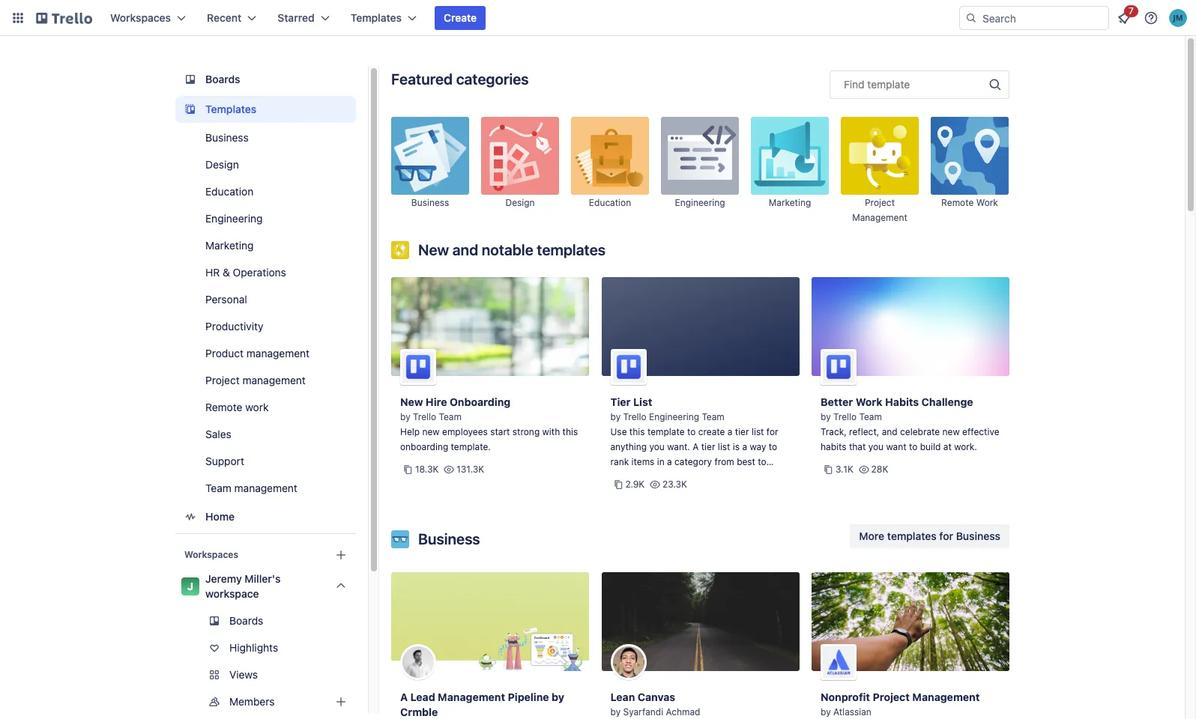 Task type: describe. For each thing, give the bounding box(es) containing it.
operations
[[233, 266, 286, 279]]

trello inside better work habits challenge by trello team track, reflect, and celebrate new effective habits that you want to build at work.
[[834, 412, 857, 423]]

food
[[611, 502, 630, 513]]

team down support
[[205, 482, 231, 495]]

management for the bottom the project management link
[[243, 374, 306, 387]]

is
[[733, 442, 740, 453]]

open information menu image
[[1144, 10, 1159, 25]]

templates button
[[342, 6, 426, 30]]

new inside better work habits challenge by trello team track, reflect, and celebrate new effective habits that you want to build at work.
[[943, 427, 960, 438]]

business inside more templates for business button
[[956, 530, 1001, 543]]

better
[[821, 396, 853, 409]]

remote work icon image
[[931, 117, 1009, 195]]

members link
[[175, 690, 371, 714]]

support link
[[175, 450, 356, 474]]

with
[[542, 427, 560, 438]]

celebrate
[[900, 427, 940, 438]]

1 horizontal spatial tier
[[735, 427, 749, 438]]

new for new and notable templates
[[418, 241, 449, 259]]

starred button
[[269, 6, 339, 30]]

support
[[205, 455, 244, 468]]

0 vertical spatial and
[[453, 241, 478, 259]]

rank
[[611, 457, 629, 468]]

home
[[205, 511, 235, 523]]

dishes,
[[671, 487, 701, 498]]

you inside tier list by trello engineering team use this template to create a tier list for anything you want. a tier list is a way to rank items in a category from best to worst. this could be: best nba players, goat'd pasta dishes, and tastiest fast food joints.
[[650, 442, 665, 453]]

Search field
[[978, 7, 1109, 29]]

to inside better work habits challenge by trello team track, reflect, and celebrate new effective habits that you want to build at work.
[[909, 442, 918, 453]]

toni, founder @ crmble image
[[400, 645, 436, 681]]

productivity
[[205, 320, 264, 333]]

trello inside tier list by trello engineering team use this template to create a tier list for anything you want. a tier list is a way to rank items in a category from best to worst. this could be: best nba players, goat'd pasta dishes, and tastiest fast food joints.
[[623, 412, 647, 423]]

views link
[[175, 663, 371, 687]]

want.
[[667, 442, 690, 453]]

new hire onboarding by trello team help new employees start strong with this onboarding template.
[[400, 396, 578, 453]]

2 vertical spatial a
[[667, 457, 672, 468]]

back to home image
[[36, 6, 92, 30]]

trello engineering team image
[[611, 349, 647, 385]]

trello team image for better
[[821, 349, 857, 385]]

want
[[886, 442, 907, 453]]

create
[[444, 11, 477, 24]]

atlassian
[[834, 707, 872, 718]]

work
[[856, 396, 883, 409]]

lead
[[410, 691, 435, 704]]

help
[[400, 427, 420, 438]]

hire
[[426, 396, 447, 409]]

a inside a lead management pipeline by crmble
[[400, 691, 408, 704]]

by inside a lead management pipeline by crmble
[[552, 691, 565, 704]]

marketing link for top the project management link's engineering link
[[751, 117, 829, 225]]

templates link
[[175, 96, 356, 123]]

use
[[611, 427, 627, 438]]

2 business icon image from the top
[[391, 531, 409, 549]]

templates inside templates popup button
[[351, 11, 402, 24]]

board image
[[181, 70, 199, 88]]

strong
[[513, 427, 540, 438]]

new and notable templates
[[418, 241, 606, 259]]

0 vertical spatial project
[[865, 197, 895, 208]]

effective
[[963, 427, 1000, 438]]

template board image
[[181, 100, 199, 118]]

recent button
[[198, 6, 266, 30]]

Find template field
[[830, 70, 1010, 99]]

members
[[229, 696, 275, 708]]

miller's
[[245, 573, 281, 585]]

category
[[675, 457, 712, 468]]

tier list by trello engineering team use this template to create a tier list for anything you want. a tier list is a way to rank items in a category from best to worst. this could be: best nba players, goat'd pasta dishes, and tastiest fast food joints.
[[611, 396, 779, 513]]

0 horizontal spatial marketing
[[205, 239, 254, 252]]

1 vertical spatial list
[[718, 442, 730, 453]]

joints.
[[632, 502, 658, 513]]

workspaces button
[[101, 6, 195, 30]]

and inside better work habits challenge by trello team track, reflect, and celebrate new effective habits that you want to build at work.
[[882, 427, 898, 438]]

1 vertical spatial remote
[[205, 401, 242, 414]]

by inside better work habits challenge by trello team track, reflect, and celebrate new effective habits that you want to build at work.
[[821, 412, 831, 423]]

&
[[223, 266, 230, 279]]

sales
[[205, 428, 231, 441]]

from
[[715, 457, 734, 468]]

this inside tier list by trello engineering team use this template to create a tier list for anything you want. a tier list is a way to rank items in a category from best to worst. this could be: best nba players, goat'd pasta dishes, and tastiest fast food joints.
[[630, 427, 645, 438]]

hr & operations
[[205, 266, 286, 279]]

starred
[[278, 11, 315, 24]]

0 horizontal spatial remote work
[[205, 401, 269, 414]]

a lead management pipeline by crmble
[[400, 691, 565, 719]]

you inside better work habits challenge by trello team track, reflect, and celebrate new effective habits that you want to build at work.
[[869, 442, 884, 453]]

management for project
[[913, 691, 980, 704]]

forward image
[[353, 693, 371, 711]]

0 vertical spatial remote
[[942, 197, 974, 208]]

0 vertical spatial engineering
[[675, 197, 725, 208]]

list
[[633, 396, 652, 409]]

create a workspace image
[[332, 546, 350, 564]]

marketing icon image
[[751, 117, 829, 195]]

pipeline
[[508, 691, 549, 704]]

trello inside new hire onboarding by trello team help new employees start strong with this onboarding template.
[[413, 412, 436, 423]]

syarfandi
[[623, 707, 664, 718]]

anything
[[611, 442, 647, 453]]

by inside tier list by trello engineering team use this template to create a tier list for anything you want. a tier list is a way to rank items in a category from best to worst. this could be: best nba players, goat'd pasta dishes, and tastiest fast food joints.
[[611, 412, 621, 423]]

personal
[[205, 293, 247, 306]]

onboarding
[[400, 442, 448, 453]]

project management icon image
[[841, 117, 919, 195]]

forward image
[[353, 666, 371, 684]]

nba
[[723, 472, 741, 483]]

track,
[[821, 427, 847, 438]]

0 vertical spatial project management link
[[841, 117, 919, 225]]

views
[[229, 669, 258, 681]]

1 vertical spatial project management link
[[175, 369, 356, 393]]

workspaces inside popup button
[[110, 11, 171, 24]]

template inside find template field
[[868, 78, 910, 91]]

tier
[[611, 396, 631, 409]]

more templates for business
[[859, 530, 1001, 543]]

that
[[849, 442, 866, 453]]

1 horizontal spatial education
[[589, 197, 631, 208]]

nonprofit project management by atlassian
[[821, 691, 980, 718]]

0 vertical spatial a
[[728, 427, 733, 438]]

and inside tier list by trello engineering team use this template to create a tier list for anything you want. a tier list is a way to rank items in a category from best to worst. this could be: best nba players, goat'd pasta dishes, and tastiest fast food joints.
[[704, 487, 720, 498]]

1 vertical spatial engineering
[[205, 212, 263, 225]]

better work habits challenge by trello team track, reflect, and celebrate new effective habits that you want to build at work.
[[821, 396, 1000, 453]]

18.3k
[[415, 464, 439, 475]]

engineering link for top the project management link
[[661, 117, 739, 225]]

management for team management link
[[234, 482, 298, 495]]

categories
[[456, 70, 529, 88]]

product management link
[[175, 342, 356, 366]]

0 vertical spatial project management
[[853, 197, 908, 223]]

canvas
[[638, 691, 676, 704]]

personal link
[[175, 288, 356, 312]]

product management
[[205, 347, 310, 360]]

0 horizontal spatial templates
[[537, 241, 606, 259]]

this inside new hire onboarding by trello team help new employees start strong with this onboarding template.
[[563, 427, 578, 438]]



Task type: locate. For each thing, give the bounding box(es) containing it.
1 vertical spatial template
[[648, 427, 685, 438]]

hr
[[205, 266, 220, 279]]

templates right template board image on the left top of page
[[205, 103, 257, 115]]

1 vertical spatial best
[[701, 472, 720, 483]]

notable
[[482, 241, 534, 259]]

2.9k
[[626, 479, 645, 490]]

marketing down marketing icon
[[769, 197, 811, 208]]

new
[[422, 427, 440, 438], [943, 427, 960, 438]]

work.
[[954, 442, 977, 453]]

0 horizontal spatial education link
[[175, 180, 356, 204]]

boards link up the templates link
[[175, 66, 356, 93]]

1 vertical spatial remote work link
[[175, 396, 356, 420]]

templates inside more templates for business button
[[887, 530, 937, 543]]

1 horizontal spatial trello
[[623, 412, 647, 423]]

a
[[693, 442, 699, 453], [400, 691, 408, 704]]

engineering up '&' at left top
[[205, 212, 263, 225]]

to up the want.
[[687, 427, 696, 438]]

management for product management link
[[247, 347, 310, 360]]

at
[[944, 442, 952, 453]]

management down productivity link on the left of the page
[[247, 347, 310, 360]]

workspace
[[205, 588, 259, 600]]

challenge
[[922, 396, 974, 409]]

search image
[[966, 12, 978, 24]]

by up track,
[[821, 412, 831, 423]]

reflect,
[[849, 427, 880, 438]]

0 vertical spatial list
[[752, 427, 764, 438]]

product
[[205, 347, 244, 360]]

1 horizontal spatial a
[[693, 442, 699, 453]]

marketing link for engineering link associated with hr & operations link
[[175, 234, 356, 258]]

this
[[639, 472, 657, 483]]

1 vertical spatial design
[[506, 197, 535, 208]]

0 vertical spatial design
[[205, 158, 239, 171]]

business link for engineering link associated with hr & operations link's "education" link
[[175, 126, 356, 150]]

lean
[[611, 691, 635, 704]]

a left lead
[[400, 691, 408, 704]]

marketing up '&' at left top
[[205, 239, 254, 252]]

28k
[[872, 464, 889, 475]]

create button
[[435, 6, 486, 30]]

for inside button
[[940, 530, 954, 543]]

by inside lean canvas by syarfandi achmad
[[611, 707, 621, 718]]

1 trello team image from the left
[[400, 349, 436, 385]]

nonprofit
[[821, 691, 870, 704]]

and
[[453, 241, 478, 259], [882, 427, 898, 438], [704, 487, 720, 498]]

employees
[[442, 427, 488, 438]]

best down is
[[737, 457, 756, 468]]

for up 'players,'
[[767, 427, 779, 438]]

trello down hire
[[413, 412, 436, 423]]

1 vertical spatial a
[[400, 691, 408, 704]]

marketing link
[[751, 117, 829, 225], [175, 234, 356, 258]]

by inside new hire onboarding by trello team help new employees start strong with this onboarding template.
[[400, 412, 411, 423]]

boards link for home
[[175, 66, 356, 93]]

1 horizontal spatial remote work
[[942, 197, 998, 208]]

0 horizontal spatial tier
[[701, 442, 716, 453]]

find
[[844, 78, 865, 91]]

remote work
[[942, 197, 998, 208], [205, 401, 269, 414]]

engineering down engineering icon
[[675, 197, 725, 208]]

syarfandi achmad image
[[611, 645, 647, 681]]

0 horizontal spatial business link
[[175, 126, 356, 150]]

1 vertical spatial work
[[245, 401, 269, 414]]

1 horizontal spatial project management link
[[841, 117, 919, 225]]

and right dishes,
[[704, 487, 720, 498]]

business
[[205, 131, 249, 144], [411, 197, 449, 208], [956, 530, 1001, 543], [418, 531, 480, 548]]

business link
[[391, 117, 469, 225], [175, 126, 356, 150]]

trello team image
[[400, 349, 436, 385], [821, 349, 857, 385]]

engineering icon image
[[661, 117, 739, 195]]

achmad
[[666, 707, 701, 718]]

primary element
[[0, 0, 1196, 36]]

jeremy miller (jeremymiller198) image
[[1169, 9, 1187, 27]]

1 vertical spatial project
[[205, 374, 240, 387]]

design down the "design icon"
[[506, 197, 535, 208]]

1 vertical spatial marketing
[[205, 239, 254, 252]]

0 vertical spatial a
[[693, 442, 699, 453]]

tier up is
[[735, 427, 749, 438]]

1 this from the left
[[563, 427, 578, 438]]

build
[[920, 442, 941, 453]]

0 vertical spatial tier
[[735, 427, 749, 438]]

design link for "education" link related to top the project management link's engineering link
[[481, 117, 559, 225]]

design down the templates link
[[205, 158, 239, 171]]

by right pipeline at left bottom
[[552, 691, 565, 704]]

management for lead
[[438, 691, 505, 704]]

trello team image up hire
[[400, 349, 436, 385]]

1 horizontal spatial list
[[752, 427, 764, 438]]

templates right starred popup button
[[351, 11, 402, 24]]

templates
[[351, 11, 402, 24], [205, 103, 257, 115]]

project down project management icon on the top of the page
[[865, 197, 895, 208]]

highlights link
[[175, 636, 356, 660]]

engineering link for hr & operations link
[[175, 207, 356, 231]]

0 horizontal spatial education
[[205, 185, 254, 198]]

list
[[752, 427, 764, 438], [718, 442, 730, 453]]

boards for home
[[205, 73, 240, 85]]

1 horizontal spatial templates
[[887, 530, 937, 543]]

items
[[632, 457, 655, 468]]

0 horizontal spatial design link
[[175, 153, 356, 177]]

project management link
[[841, 117, 919, 225], [175, 369, 356, 393]]

1 horizontal spatial business link
[[391, 117, 469, 225]]

management down project management icon on the top of the page
[[853, 212, 908, 223]]

1 vertical spatial project management
[[205, 374, 306, 387]]

tier
[[735, 427, 749, 438], [701, 442, 716, 453]]

project management down project management icon on the top of the page
[[853, 197, 908, 223]]

0 horizontal spatial management
[[438, 691, 505, 704]]

best right be:
[[701, 472, 720, 483]]

remote down remote work icon
[[942, 197, 974, 208]]

2 trello team image from the left
[[821, 349, 857, 385]]

0 horizontal spatial work
[[245, 401, 269, 414]]

team inside better work habits challenge by trello team track, reflect, and celebrate new effective habits that you want to build at work.
[[859, 412, 882, 423]]

education link for top the project management link's engineering link
[[571, 117, 649, 225]]

add image
[[332, 693, 350, 711]]

home link
[[175, 504, 356, 531]]

2 trello from the left
[[623, 412, 647, 423]]

0 horizontal spatial marketing link
[[175, 234, 356, 258]]

2 new from the left
[[943, 427, 960, 438]]

design icon image
[[481, 117, 559, 195]]

hr & operations link
[[175, 261, 356, 285]]

list left is
[[718, 442, 730, 453]]

1 vertical spatial remote work
[[205, 401, 269, 414]]

0 horizontal spatial project management
[[205, 374, 306, 387]]

engineering inside tier list by trello engineering team use this template to create a tier list for anything you want. a tier list is a way to rank items in a category from best to worst. this could be: best nba players, goat'd pasta dishes, and tastiest fast food joints.
[[649, 412, 699, 423]]

you right that
[[869, 442, 884, 453]]

remote up sales
[[205, 401, 242, 414]]

by down nonprofit
[[821, 707, 831, 718]]

3 trello from the left
[[834, 412, 857, 423]]

team inside new hire onboarding by trello team help new employees start strong with this onboarding template.
[[439, 412, 462, 423]]

2 boards link from the top
[[175, 609, 356, 633]]

trello down the better
[[834, 412, 857, 423]]

1 horizontal spatial trello team image
[[821, 349, 857, 385]]

start
[[490, 427, 510, 438]]

0 horizontal spatial trello
[[413, 412, 436, 423]]

1 horizontal spatial design link
[[481, 117, 559, 225]]

fast
[[756, 487, 772, 498]]

template up the want.
[[648, 427, 685, 438]]

find template
[[844, 78, 910, 91]]

0 horizontal spatial list
[[718, 442, 730, 453]]

0 horizontal spatial a
[[667, 457, 672, 468]]

trello team image for new
[[400, 349, 436, 385]]

2 you from the left
[[869, 442, 884, 453]]

this up anything
[[630, 427, 645, 438]]

0 horizontal spatial engineering link
[[175, 207, 356, 231]]

team up create
[[702, 412, 725, 423]]

a inside tier list by trello engineering team use this template to create a tier list for anything you want. a tier list is a way to rank items in a category from best to worst. this could be: best nba players, goat'd pasta dishes, and tastiest fast food joints.
[[693, 442, 699, 453]]

team management link
[[175, 477, 356, 501]]

templates right the notable
[[537, 241, 606, 259]]

remote
[[942, 197, 974, 208], [205, 401, 242, 414]]

boards
[[205, 73, 240, 85], [229, 615, 263, 627]]

23.3k
[[663, 479, 687, 490]]

create
[[698, 427, 725, 438]]

0 horizontal spatial templates
[[205, 103, 257, 115]]

2 vertical spatial project
[[873, 691, 910, 704]]

new inside new hire onboarding by trello team help new employees start strong with this onboarding template.
[[422, 427, 440, 438]]

could
[[660, 472, 683, 483]]

1 horizontal spatial you
[[869, 442, 884, 453]]

to up 'players,'
[[758, 457, 767, 468]]

template right find
[[868, 78, 910, 91]]

1 horizontal spatial project management
[[853, 197, 908, 223]]

1 vertical spatial tier
[[701, 442, 716, 453]]

by inside nonprofit project management by atlassian
[[821, 707, 831, 718]]

design
[[205, 158, 239, 171], [506, 197, 535, 208]]

1 horizontal spatial new
[[943, 427, 960, 438]]

design link for engineering link associated with hr & operations link's "education" link
[[175, 153, 356, 177]]

lean canvas by syarfandi achmad
[[611, 691, 701, 718]]

1 new from the left
[[422, 427, 440, 438]]

1 horizontal spatial a
[[728, 427, 733, 438]]

team management
[[205, 482, 298, 495]]

0 horizontal spatial this
[[563, 427, 578, 438]]

1 vertical spatial for
[[940, 530, 954, 543]]

1 you from the left
[[650, 442, 665, 453]]

boards link up the highlights link
[[175, 609, 356, 633]]

0 horizontal spatial project management link
[[175, 369, 356, 393]]

management inside a lead management pipeline by crmble
[[438, 691, 505, 704]]

1 vertical spatial templates
[[205, 103, 257, 115]]

2 management from the left
[[913, 691, 980, 704]]

education icon image
[[571, 117, 649, 195]]

more templates for business button
[[850, 525, 1010, 549]]

jeremy
[[205, 573, 242, 585]]

engineering up the want.
[[649, 412, 699, 423]]

0 vertical spatial remote work
[[942, 197, 998, 208]]

for inside tier list by trello engineering team use this template to create a tier list for anything you want. a tier list is a way to rank items in a category from best to worst. this could be: best nba players, goat'd pasta dishes, and tastiest fast food joints.
[[767, 427, 779, 438]]

for right the more
[[940, 530, 954, 543]]

0 vertical spatial templates
[[351, 11, 402, 24]]

0 vertical spatial for
[[767, 427, 779, 438]]

1 business icon image from the top
[[391, 117, 469, 195]]

education
[[205, 185, 254, 198], [589, 197, 631, 208]]

1 trello from the left
[[413, 412, 436, 423]]

0 horizontal spatial trello team image
[[400, 349, 436, 385]]

trello down list
[[623, 412, 647, 423]]

marketing
[[769, 197, 811, 208], [205, 239, 254, 252]]

onboarding
[[450, 396, 511, 409]]

1 management from the left
[[438, 691, 505, 704]]

work up sales link
[[245, 401, 269, 414]]

0 horizontal spatial workspaces
[[110, 11, 171, 24]]

this right with
[[563, 427, 578, 438]]

management down support 'link'
[[234, 482, 298, 495]]

1 horizontal spatial work
[[977, 197, 998, 208]]

boards link for views
[[175, 609, 356, 633]]

1 vertical spatial and
[[882, 427, 898, 438]]

boards right board icon
[[205, 73, 240, 85]]

by up help
[[400, 412, 411, 423]]

1 horizontal spatial design
[[506, 197, 535, 208]]

business icon image
[[391, 117, 469, 195], [391, 531, 409, 549]]

1 horizontal spatial marketing
[[769, 197, 811, 208]]

1 boards link from the top
[[175, 66, 356, 93]]

be:
[[686, 472, 699, 483]]

0 horizontal spatial for
[[767, 427, 779, 438]]

habits
[[821, 442, 847, 453]]

0 horizontal spatial remote work link
[[175, 396, 356, 420]]

crmble
[[400, 706, 438, 719]]

management inside nonprofit project management by atlassian
[[913, 691, 980, 704]]

1 horizontal spatial remote work link
[[931, 117, 1009, 225]]

goat'd
[[611, 487, 643, 498]]

j
[[187, 580, 194, 593]]

and left the notable
[[453, 241, 478, 259]]

project inside nonprofit project management by atlassian
[[873, 691, 910, 704]]

you up in
[[650, 442, 665, 453]]

1 horizontal spatial and
[[704, 487, 720, 498]]

way
[[750, 442, 766, 453]]

business link for "education" link related to top the project management link's engineering link
[[391, 117, 469, 225]]

project
[[865, 197, 895, 208], [205, 374, 240, 387], [873, 691, 910, 704]]

1 vertical spatial marketing link
[[175, 234, 356, 258]]

1 horizontal spatial marketing link
[[751, 117, 829, 225]]

0 vertical spatial workspaces
[[110, 11, 171, 24]]

1 vertical spatial new
[[400, 396, 423, 409]]

project right nonprofit
[[873, 691, 910, 704]]

featured categories
[[391, 70, 529, 88]]

engineering
[[675, 197, 725, 208], [205, 212, 263, 225], [649, 412, 699, 423]]

2 vertical spatial engineering
[[649, 412, 699, 423]]

more
[[859, 530, 885, 543]]

1 vertical spatial workspaces
[[184, 549, 238, 561]]

3.1k
[[836, 464, 854, 475]]

team down hire
[[439, 412, 462, 423]]

template
[[868, 78, 910, 91], [648, 427, 685, 438]]

to down celebrate
[[909, 442, 918, 453]]

2 horizontal spatial and
[[882, 427, 898, 438]]

new left the notable
[[418, 241, 449, 259]]

sales link
[[175, 423, 356, 447]]

new up at
[[943, 427, 960, 438]]

for
[[767, 427, 779, 438], [940, 530, 954, 543]]

2 this from the left
[[630, 427, 645, 438]]

education link for engineering link associated with hr & operations link
[[175, 180, 356, 204]]

a right create
[[728, 427, 733, 438]]

0 vertical spatial marketing link
[[751, 117, 829, 225]]

best
[[737, 457, 756, 468], [701, 472, 720, 483]]

project management
[[853, 197, 908, 223], [205, 374, 306, 387]]

1 horizontal spatial management
[[913, 691, 980, 704]]

0 horizontal spatial new
[[422, 427, 440, 438]]

0 vertical spatial work
[[977, 197, 998, 208]]

0 horizontal spatial template
[[648, 427, 685, 438]]

1 vertical spatial boards link
[[175, 609, 356, 633]]

boards up highlights
[[229, 615, 263, 627]]

0 vertical spatial boards
[[205, 73, 240, 85]]

management down product management link
[[243, 374, 306, 387]]

remote work down remote work icon
[[942, 197, 998, 208]]

1 horizontal spatial workspaces
[[184, 549, 238, 561]]

players,
[[744, 472, 777, 483]]

and up want
[[882, 427, 898, 438]]

design link
[[481, 117, 559, 225], [175, 153, 356, 177]]

atlassian image
[[821, 645, 857, 681]]

boards for views
[[229, 615, 263, 627]]

new left hire
[[400, 396, 423, 409]]

a up category at the bottom of the page
[[693, 442, 699, 453]]

1 vertical spatial a
[[742, 442, 747, 453]]

team down work
[[859, 412, 882, 423]]

1 horizontal spatial template
[[868, 78, 910, 91]]

work down remote work icon
[[977, 197, 998, 208]]

worst.
[[611, 472, 637, 483]]

131.3k
[[457, 464, 484, 475]]

1 horizontal spatial education link
[[571, 117, 649, 225]]

by up the use
[[611, 412, 621, 423]]

templates right the more
[[887, 530, 937, 543]]

0 horizontal spatial best
[[701, 472, 720, 483]]

template inside tier list by trello engineering team use this template to create a tier list for anything you want. a tier list is a way to rank items in a category from best to worst. this could be: best nba players, goat'd pasta dishes, and tastiest fast food joints.
[[648, 427, 685, 438]]

0 vertical spatial boards link
[[175, 66, 356, 93]]

0 vertical spatial business icon image
[[391, 117, 469, 195]]

by
[[400, 412, 411, 423], [611, 412, 621, 423], [821, 412, 831, 423], [552, 691, 565, 704], [611, 707, 621, 718], [821, 707, 831, 718]]

remote work up sales
[[205, 401, 269, 414]]

list up way
[[752, 427, 764, 438]]

home image
[[181, 508, 199, 526]]

tier down create
[[701, 442, 716, 453]]

2 horizontal spatial trello
[[834, 412, 857, 423]]

project management down product management
[[205, 374, 306, 387]]

0 vertical spatial best
[[737, 457, 756, 468]]

0 horizontal spatial remote
[[205, 401, 242, 414]]

featured
[[391, 70, 453, 88]]

in
[[657, 457, 665, 468]]

a lead management pipeline by crmble link
[[391, 573, 589, 720]]

new inside new hire onboarding by trello team help new employees start strong with this onboarding template.
[[400, 396, 423, 409]]

project down product
[[205, 374, 240, 387]]

by down lean
[[611, 707, 621, 718]]

to right way
[[769, 442, 778, 453]]

new for new hire onboarding by trello team help new employees start strong with this onboarding template.
[[400, 396, 423, 409]]

2 vertical spatial and
[[704, 487, 720, 498]]

team inside tier list by trello engineering team use this template to create a tier list for anything you want. a tier list is a way to rank items in a category from best to worst. this could be: best nba players, goat'd pasta dishes, and tastiest fast food joints.
[[702, 412, 725, 423]]

0 vertical spatial remote work link
[[931, 117, 1009, 225]]

a right is
[[742, 442, 747, 453]]

jeremy miller's workspace
[[205, 573, 281, 600]]

trello team image up the better
[[821, 349, 857, 385]]

a right in
[[667, 457, 672, 468]]

productivity link
[[175, 315, 356, 339]]

0 horizontal spatial design
[[205, 158, 239, 171]]

new up onboarding
[[422, 427, 440, 438]]

7 notifications image
[[1115, 9, 1133, 27]]

habits
[[885, 396, 919, 409]]



Task type: vqa. For each thing, say whether or not it's contained in the screenshot.


